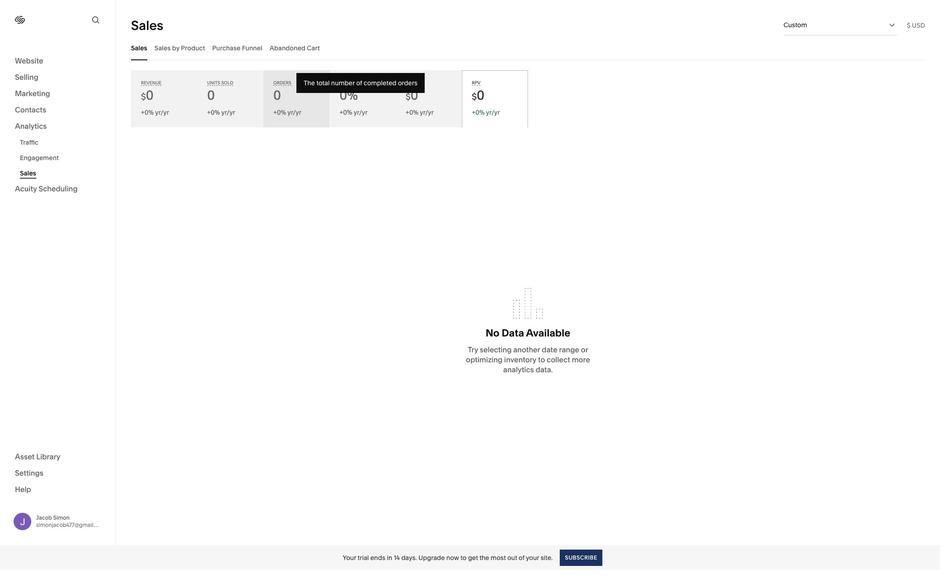 Task type: describe. For each thing, give the bounding box(es) containing it.
yr/yr for rpv
[[486, 108, 500, 117]]

sales by product button
[[155, 35, 205, 60]]

0% yr/yr for aov
[[410, 108, 434, 117]]

0% yr/yr for conv. rate
[[343, 108, 368, 117]]

product
[[181, 44, 205, 52]]

help
[[15, 485, 31, 494]]

of
[[519, 554, 525, 562]]

selecting
[[480, 345, 512, 354]]

yr/yr for revenue
[[155, 108, 169, 117]]

$ usd
[[908, 21, 926, 29]]

abandoned cart
[[270, 44, 320, 52]]

cart
[[307, 44, 320, 52]]

collect
[[547, 355, 571, 364]]

website link
[[15, 56, 101, 67]]

custom
[[784, 21, 808, 29]]

sales button
[[131, 35, 147, 60]]

abandoned
[[270, 44, 306, 52]]

rpv
[[472, 80, 481, 85]]

purchase
[[212, 44, 241, 52]]

$ 0 for aov
[[406, 88, 419, 103]]

0 for rpv
[[477, 88, 485, 103]]

simon
[[53, 514, 70, 521]]

purchase funnel button
[[212, 35, 263, 60]]

yr/yr inside orders 0 0% yr/yr
[[288, 108, 302, 117]]

jacob
[[36, 514, 52, 521]]

$ for aov
[[406, 92, 411, 102]]

contacts link
[[15, 105, 101, 116]]

site.
[[541, 554, 553, 562]]

asset library link
[[15, 452, 101, 462]]

settings
[[15, 468, 43, 477]]

now
[[447, 554, 459, 562]]

traffic link
[[20, 135, 106, 150]]

traffic
[[20, 138, 38, 147]]

marketing link
[[15, 88, 101, 99]]

days.
[[402, 554, 417, 562]]

jacob simon simonjacob477@gmail.com
[[36, 514, 106, 528]]

scheduling
[[39, 184, 78, 193]]

0% yr/yr for revenue
[[145, 108, 169, 117]]

yr/yr for conv. rate
[[354, 108, 368, 117]]

conv.
[[340, 80, 354, 85]]

14
[[394, 554, 400, 562]]

analytics
[[504, 365, 534, 374]]

0% inside units sold 0 0% yr/yr
[[211, 108, 220, 117]]

sales inside button
[[155, 44, 171, 52]]

subscribe
[[565, 554, 598, 561]]

optimizing
[[466, 355, 503, 364]]

date
[[542, 345, 558, 354]]

to for inventory
[[538, 355, 545, 364]]

asset
[[15, 452, 35, 461]]

orders
[[274, 80, 292, 85]]

0% yr/yr for rpv
[[476, 108, 500, 117]]

no
[[486, 327, 500, 339]]

contacts
[[15, 105, 46, 114]]

purchase funnel
[[212, 44, 263, 52]]

0 for revenue
[[146, 88, 154, 103]]

funnel
[[242, 44, 263, 52]]

by
[[172, 44, 180, 52]]

engagement link
[[20, 150, 106, 166]]

units
[[207, 80, 220, 85]]

0% down 'revenue'
[[145, 108, 154, 117]]

sales link
[[20, 166, 106, 181]]

revenue
[[141, 80, 162, 85]]

conv. rate 0%
[[340, 80, 366, 103]]

library
[[36, 452, 60, 461]]

abandoned cart button
[[270, 35, 320, 60]]

sold
[[221, 80, 233, 85]]



Task type: locate. For each thing, give the bounding box(es) containing it.
$ 0 down aov
[[406, 88, 419, 103]]

help link
[[15, 484, 31, 494]]

try
[[468, 345, 478, 354]]

$ for rpv
[[472, 92, 477, 102]]

2 0 from the left
[[207, 88, 215, 103]]

subscribe button
[[560, 550, 603, 566]]

usd
[[913, 21, 926, 29]]

settings link
[[15, 468, 101, 479]]

units sold 0 0% yr/yr
[[207, 80, 235, 117]]

$ down rpv
[[472, 92, 477, 102]]

0% yr/yr down rpv
[[476, 108, 500, 117]]

range
[[559, 345, 580, 354]]

to for now
[[461, 554, 467, 562]]

$ left usd
[[908, 21, 911, 29]]

5 0 from the left
[[477, 88, 485, 103]]

2 $ 0 from the left
[[406, 88, 419, 103]]

0% yr/yr down 'revenue'
[[145, 108, 169, 117]]

simonjacob477@gmail.com
[[36, 522, 106, 528]]

0% inside conv. rate 0%
[[340, 88, 358, 103]]

engagement
[[20, 154, 59, 162]]

asset library
[[15, 452, 60, 461]]

4 yr/yr from the left
[[354, 108, 368, 117]]

data.
[[536, 365, 553, 374]]

0 horizontal spatial $ 0
[[141, 88, 154, 103]]

3 0 from the left
[[274, 88, 281, 103]]

0% down conv. rate 0%
[[343, 108, 353, 117]]

upgrade
[[419, 554, 445, 562]]

2 0% yr/yr from the left
[[343, 108, 368, 117]]

$
[[908, 21, 911, 29], [141, 92, 146, 102], [406, 92, 411, 102], [472, 92, 477, 102]]

available
[[526, 327, 571, 339]]

0% down rpv
[[476, 108, 485, 117]]

1 horizontal spatial $ 0
[[406, 88, 419, 103]]

2 horizontal spatial $ 0
[[472, 88, 485, 103]]

$ 0 down rpv
[[472, 88, 485, 103]]

data
[[502, 327, 524, 339]]

out
[[508, 554, 518, 562]]

0% down "conv."
[[340, 88, 358, 103]]

website
[[15, 56, 43, 65]]

custom button
[[784, 15, 898, 35]]

6 yr/yr from the left
[[486, 108, 500, 117]]

2 yr/yr from the left
[[221, 108, 235, 117]]

to
[[538, 355, 545, 364], [461, 554, 467, 562]]

yr/yr
[[155, 108, 169, 117], [221, 108, 235, 117], [288, 108, 302, 117], [354, 108, 368, 117], [420, 108, 434, 117], [486, 108, 500, 117]]

0% inside orders 0 0% yr/yr
[[277, 108, 286, 117]]

0 down orders
[[274, 88, 281, 103]]

$ 0 for revenue
[[141, 88, 154, 103]]

orders 0 0% yr/yr
[[274, 80, 302, 117]]

0 down units
[[207, 88, 215, 103]]

$ 0 for rpv
[[472, 88, 485, 103]]

to inside the try selecting another date range or optimizing inventory to collect more analytics data.
[[538, 355, 545, 364]]

$ down 'revenue'
[[141, 92, 146, 102]]

your
[[526, 554, 540, 562]]

4 0% yr/yr from the left
[[476, 108, 500, 117]]

tab list containing sales
[[131, 35, 926, 60]]

0% yr/yr down aov
[[410, 108, 434, 117]]

0 down rpv
[[477, 88, 485, 103]]

3 0% yr/yr from the left
[[410, 108, 434, 117]]

acuity scheduling
[[15, 184, 78, 193]]

more
[[572, 355, 591, 364]]

your trial ends in 14 days. upgrade now to get the most out of your site.
[[343, 554, 553, 562]]

1 0 from the left
[[146, 88, 154, 103]]

0% yr/yr
[[145, 108, 169, 117], [343, 108, 368, 117], [410, 108, 434, 117], [476, 108, 500, 117]]

inventory
[[505, 355, 537, 364]]

yr/yr for aov
[[420, 108, 434, 117]]

no data available
[[486, 327, 571, 339]]

0% down aov
[[410, 108, 419, 117]]

0 inside units sold 0 0% yr/yr
[[207, 88, 215, 103]]

0 vertical spatial to
[[538, 355, 545, 364]]

$ down aov
[[406, 92, 411, 102]]

1 horizontal spatial to
[[538, 355, 545, 364]]

try selecting another date range or optimizing inventory to collect more analytics data.
[[466, 345, 591, 374]]

to left "get"
[[461, 554, 467, 562]]

get
[[468, 554, 478, 562]]

5 yr/yr from the left
[[420, 108, 434, 117]]

0%
[[340, 88, 358, 103], [145, 108, 154, 117], [211, 108, 220, 117], [277, 108, 286, 117], [343, 108, 353, 117], [410, 108, 419, 117], [476, 108, 485, 117]]

1 vertical spatial to
[[461, 554, 467, 562]]

trial
[[358, 554, 369, 562]]

rate
[[355, 80, 366, 85]]

0
[[146, 88, 154, 103], [207, 88, 215, 103], [274, 88, 281, 103], [411, 88, 419, 103], [477, 88, 485, 103]]

selling
[[15, 73, 38, 82]]

sales by product
[[155, 44, 205, 52]]

0 horizontal spatial to
[[461, 554, 467, 562]]

your
[[343, 554, 356, 562]]

to up data.
[[538, 355, 545, 364]]

the
[[480, 554, 490, 562]]

selling link
[[15, 72, 101, 83]]

$ 0 down 'revenue'
[[141, 88, 154, 103]]

0% down units
[[211, 108, 220, 117]]

tab list
[[131, 35, 926, 60]]

0 inside orders 0 0% yr/yr
[[274, 88, 281, 103]]

3 yr/yr from the left
[[288, 108, 302, 117]]

yr/yr inside units sold 0 0% yr/yr
[[221, 108, 235, 117]]

analytics link
[[15, 121, 101, 132]]

marketing
[[15, 89, 50, 98]]

1 yr/yr from the left
[[155, 108, 169, 117]]

acuity
[[15, 184, 37, 193]]

1 $ 0 from the left
[[141, 88, 154, 103]]

another
[[514, 345, 541, 354]]

most
[[491, 554, 506, 562]]

0 down 'revenue'
[[146, 88, 154, 103]]

acuity scheduling link
[[15, 184, 101, 195]]

4 0 from the left
[[411, 88, 419, 103]]

3 $ 0 from the left
[[472, 88, 485, 103]]

analytics
[[15, 122, 47, 131]]

sales
[[131, 17, 164, 33], [131, 44, 147, 52], [155, 44, 171, 52], [20, 169, 36, 177]]

0% down orders
[[277, 108, 286, 117]]

aov
[[406, 80, 416, 85]]

ends
[[371, 554, 386, 562]]

or
[[581, 345, 589, 354]]

0 for aov
[[411, 88, 419, 103]]

1 0% yr/yr from the left
[[145, 108, 169, 117]]

0% yr/yr down conv. rate 0%
[[343, 108, 368, 117]]

in
[[387, 554, 392, 562]]

0 down aov
[[411, 88, 419, 103]]

$ 0
[[141, 88, 154, 103], [406, 88, 419, 103], [472, 88, 485, 103]]

$ for revenue
[[141, 92, 146, 102]]



Task type: vqa. For each thing, say whether or not it's contained in the screenshot.
digital
no



